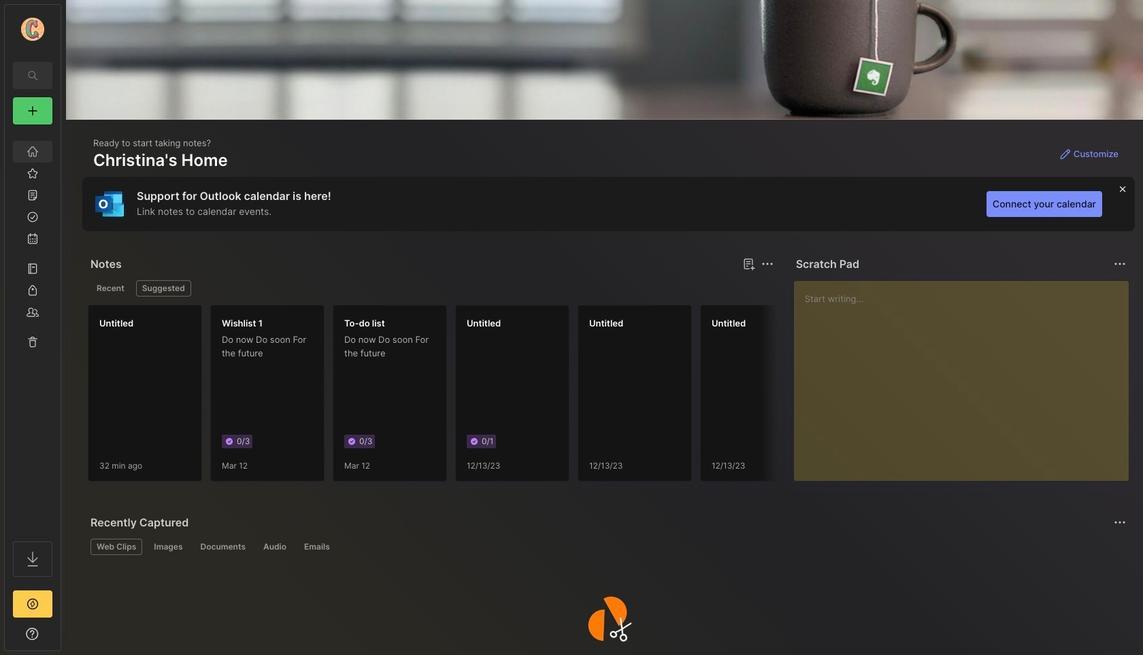 Task type: vqa. For each thing, say whether or not it's contained in the screenshot.
THE PRODUCTIVITY at the right top of the page
no



Task type: locate. For each thing, give the bounding box(es) containing it.
0 vertical spatial tab list
[[91, 280, 772, 297]]

upgrade image
[[25, 596, 41, 613]]

tree
[[5, 133, 61, 530]]

more actions image
[[1112, 256, 1129, 272]]

more actions image
[[759, 256, 776, 272], [1112, 515, 1129, 531]]

tab list
[[91, 280, 772, 297], [91, 539, 1124, 555]]

1 vertical spatial more actions image
[[1112, 515, 1129, 531]]

Account field
[[5, 16, 61, 43]]

0 vertical spatial more actions image
[[759, 256, 776, 272]]

click to expand image
[[60, 630, 70, 647]]

tab
[[91, 280, 131, 297], [136, 280, 191, 297], [91, 539, 142, 555], [148, 539, 189, 555], [194, 539, 252, 555], [257, 539, 293, 555], [298, 539, 336, 555]]

0 horizontal spatial more actions image
[[759, 256, 776, 272]]

1 horizontal spatial more actions image
[[1112, 515, 1129, 531]]

More actions field
[[758, 255, 777, 274], [1111, 255, 1130, 274], [1111, 513, 1130, 532]]

1 vertical spatial tab list
[[91, 539, 1124, 555]]

edit search image
[[25, 67, 41, 84]]

row group
[[88, 305, 1068, 490]]



Task type: describe. For each thing, give the bounding box(es) containing it.
WHAT'S NEW field
[[5, 623, 61, 645]]

1 tab list from the top
[[91, 280, 772, 297]]

account image
[[21, 18, 44, 41]]

home image
[[26, 145, 39, 159]]

Start writing… text field
[[805, 281, 1129, 470]]

2 tab list from the top
[[91, 539, 1124, 555]]

tree inside main element
[[5, 133, 61, 530]]

main element
[[0, 0, 65, 655]]



